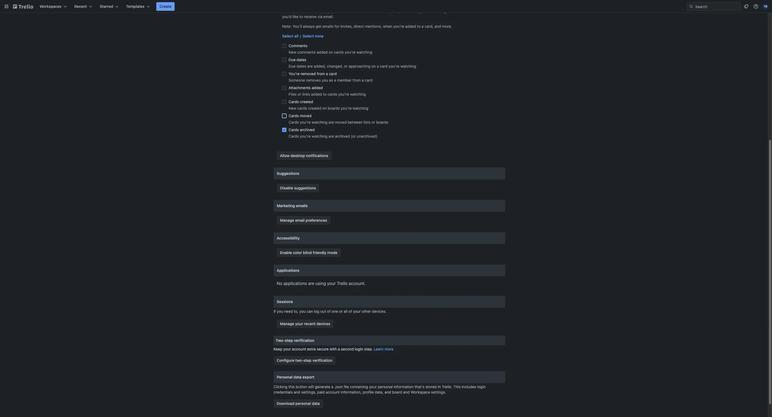 Task type: vqa. For each thing, say whether or not it's contained in the screenshot.


Task type: describe. For each thing, give the bounding box(es) containing it.
select none button
[[303, 33, 324, 39]]

1 vertical spatial created
[[308, 106, 321, 110]]

board
[[392, 390, 402, 395]]

someone
[[289, 78, 305, 82]]

and right lists,
[[401, 9, 407, 13]]

0 vertical spatial preferences
[[294, 9, 315, 13]]

enable color blind friendly mode
[[280, 250, 337, 255]]

none
[[315, 34, 324, 38]]

step.
[[364, 347, 373, 351]]

1 vertical spatial all
[[344, 309, 348, 314]]

0 horizontal spatial you
[[277, 309, 283, 314]]

to right apply
[[334, 9, 338, 13]]

0 vertical spatial data
[[293, 375, 302, 379]]

via
[[318, 14, 322, 19]]

or right the lists
[[372, 120, 375, 124]]

cards moved
[[289, 113, 312, 118]]

download personal data link
[[274, 399, 323, 408]]

cards for cards created
[[289, 99, 299, 104]]

cards for cards moved
[[289, 113, 299, 118]]

someone removes you as a member from a card
[[289, 78, 372, 82]]

get
[[316, 24, 321, 29]]

more.
[[442, 24, 452, 29]]

attachments
[[289, 85, 311, 90]]

due dates are added, changed, or approaching on a card you're watching
[[289, 64, 416, 68]]

your right using
[[327, 281, 336, 286]]

allow desktop notifications link
[[277, 151, 331, 160]]

select all | select none
[[282, 34, 324, 38]]

due for due dates are added, changed, or approaching on a card you're watching
[[289, 64, 296, 68]]

information,
[[341, 390, 362, 395]]

preferences inside manage email preferences link
[[306, 218, 327, 223]]

comments
[[297, 50, 316, 54]]

devices
[[316, 321, 330, 326]]

0 horizontal spatial from
[[317, 71, 325, 76]]

your right keep on the left
[[283, 347, 291, 351]]

a up someone removes you as a member from a card at the left top of page
[[326, 71, 328, 76]]

select inside . select which notifications you'd like to receive via email.
[[449, 9, 459, 13]]

suggestions
[[277, 171, 299, 176]]

learn
[[374, 347, 384, 351]]

second
[[341, 347, 354, 351]]

enable
[[280, 250, 292, 255]]

always
[[303, 24, 315, 29]]

and right data,
[[385, 390, 391, 395]]

lists
[[364, 120, 371, 124]]

friendly
[[313, 250, 326, 255]]

added right the links
[[311, 92, 322, 96]]

cards you're watching are moved between lists or boards
[[289, 120, 388, 124]]

mentions,
[[365, 24, 382, 29]]

2 horizontal spatial you
[[322, 78, 328, 82]]

due for due dates
[[289, 57, 296, 62]]

devices.
[[372, 309, 386, 314]]

applications
[[277, 268, 299, 273]]

approaching
[[349, 64, 370, 68]]

recent button
[[71, 2, 95, 11]]

tyler black (tylerblack440) image
[[762, 3, 769, 10]]

1 horizontal spatial archived
[[335, 134, 350, 139]]

unarchived)
[[357, 134, 377, 139]]

lists,
[[392, 9, 400, 13]]

account inside clicking this button will generate a .json file containing your personal information that's stored in trello. this includes login credentials and settings, paid account information, profile data, and board and workspace settings.
[[326, 390, 340, 395]]

if
[[274, 309, 276, 314]]

cards down as on the left top
[[328, 92, 337, 96]]

two-
[[295, 358, 304, 363]]

or right one
[[339, 309, 343, 314]]

more
[[385, 347, 393, 351]]

or right changed, at the top of page
[[344, 64, 348, 68]]

new for new cards created on boards you're watching
[[289, 106, 296, 110]]

workspaces
[[40, 4, 61, 9]]

. select which notifications you'd like to receive via email.
[[282, 9, 493, 19]]

added,
[[314, 64, 326, 68]]

a right with
[[338, 347, 340, 351]]

search image
[[689, 4, 693, 9]]

manage your recent devices link
[[277, 320, 333, 328]]

if you need to, you can log out of one or all of your other devices.
[[274, 309, 386, 314]]

marketing
[[277, 203, 295, 208]]

watching link
[[431, 9, 446, 13]]

disable
[[280, 186, 293, 190]]

0 vertical spatial step
[[285, 338, 293, 343]]

dates for due dates are added, changed, or approaching on a card you're watching
[[297, 64, 306, 68]]

credentials
[[274, 390, 293, 395]]

create
[[160, 4, 171, 9]]

a inside clicking this button will generate a .json file containing your personal information that's stored in trello. this includes login credentials and settings, paid account information, profile data, and board and workspace settings.
[[331, 385, 333, 389]]

cards for cards you're watching are archived (or unarchived)
[[289, 134, 299, 139]]

1 horizontal spatial boards
[[376, 120, 388, 124]]

0 vertical spatial created
[[300, 99, 313, 104]]

your left other
[[353, 309, 361, 314]]

containing
[[350, 385, 368, 389]]

configure two-step verification
[[277, 358, 332, 363]]

sessions
[[277, 299, 293, 304]]

card,
[[425, 24, 433, 29]]

open information menu image
[[753, 4, 759, 9]]

login inside clicking this button will generate a .json file containing your personal information that's stored in trello. this includes login credentials and settings, paid account information, profile data, and board and workspace settings.
[[477, 385, 486, 389]]

templates
[[126, 4, 144, 9]]

disable suggestions
[[280, 186, 316, 190]]

0 horizontal spatial select
[[282, 34, 293, 38]]

or down "attachments"
[[298, 92, 301, 96]]

learn more link
[[374, 347, 393, 351]]

manage your recent devices
[[280, 321, 330, 326]]

back to home image
[[13, 2, 33, 11]]

1 horizontal spatial email
[[339, 9, 348, 13]]

your left recent
[[295, 321, 303, 326]]

keep your account extra secure with a second login step. learn more
[[274, 347, 393, 351]]

blind
[[303, 250, 312, 255]]

.
[[446, 9, 448, 13]]

1 vertical spatial for
[[335, 24, 339, 29]]

0 vertical spatial all
[[294, 34, 298, 38]]

file
[[344, 385, 349, 389]]

changed,
[[327, 64, 343, 68]]

like
[[293, 14, 298, 19]]

1 vertical spatial personal
[[295, 401, 311, 406]]

clicking
[[274, 385, 287, 389]]

0 notifications image
[[743, 3, 749, 10]]

1 vertical spatial from
[[353, 78, 361, 82]]

starred button
[[97, 2, 122, 11]]

cards created
[[289, 99, 313, 104]]

desktop
[[291, 153, 305, 158]]

between
[[348, 120, 363, 124]]

1 vertical spatial step
[[304, 358, 311, 363]]

note: you'll always get emails for invites, direct mentions, when you're added to a card, and more.
[[282, 24, 452, 29]]

download personal data
[[277, 401, 320, 406]]

manage for manage email preferences
[[280, 218, 294, 223]]



Task type: locate. For each thing, give the bounding box(es) containing it.
from right member
[[353, 78, 361, 82]]

suggestions
[[294, 186, 316, 190]]

1 horizontal spatial moved
[[335, 120, 347, 124]]

are up removed
[[307, 64, 313, 68]]

configure two-step verification link
[[274, 356, 336, 365]]

1 horizontal spatial data
[[312, 401, 320, 406]]

dates for due dates
[[297, 57, 306, 62]]

trello
[[337, 281, 348, 286]]

your inside clicking this button will generate a .json file containing your personal information that's stored in trello. this includes login credentials and settings, paid account information, profile data, and board and workspace settings.
[[369, 385, 377, 389]]

1 vertical spatial archived
[[335, 134, 350, 139]]

card down the approaching
[[365, 78, 372, 82]]

information
[[394, 385, 414, 389]]

dates down due dates
[[297, 64, 306, 68]]

1 horizontal spatial for
[[372, 9, 376, 13]]

recent
[[74, 4, 87, 9]]

0 vertical spatial personal
[[378, 385, 393, 389]]

email down marketing emails
[[295, 218, 305, 223]]

using
[[315, 281, 326, 286]]

boards up cards you're watching are moved between lists or boards
[[328, 106, 340, 110]]

direct
[[354, 24, 364, 29]]

1 vertical spatial boards
[[376, 120, 388, 124]]

removed
[[301, 71, 316, 76]]

data down paid
[[312, 401, 320, 406]]

manage email preferences link
[[277, 216, 330, 225]]

4 cards from the top
[[289, 127, 299, 132]]

card right the approaching
[[380, 64, 388, 68]]

1 horizontal spatial select
[[303, 34, 314, 38]]

1 vertical spatial new
[[289, 106, 296, 110]]

1 horizontal spatial account
[[326, 390, 340, 395]]

of right one
[[349, 309, 352, 314]]

0 vertical spatial archived
[[300, 127, 315, 132]]

step up configure
[[285, 338, 293, 343]]

configure
[[277, 358, 294, 363]]

you'll
[[293, 24, 302, 29]]

1 vertical spatial email
[[295, 218, 305, 223]]

select right "|"
[[303, 34, 314, 38]]

Search field
[[693, 2, 741, 11]]

marketing emails
[[277, 203, 308, 208]]

1 vertical spatial card
[[329, 71, 337, 76]]

added down 'removes'
[[312, 85, 323, 90]]

on up changed, at the top of page
[[329, 50, 333, 54]]

account.
[[349, 281, 366, 286]]

attachments added
[[289, 85, 323, 90]]

created down cards created
[[308, 106, 321, 110]]

1 vertical spatial on
[[371, 64, 376, 68]]

all left "|"
[[294, 34, 298, 38]]

clicking this button will generate a .json file containing your personal information that's stored in trello. this includes login credentials and settings, paid account information, profile data, and board and workspace settings.
[[274, 385, 486, 395]]

a right the approaching
[[377, 64, 379, 68]]

on right the approaching
[[371, 64, 376, 68]]

to right like
[[299, 14, 303, 19]]

0 horizontal spatial on
[[322, 106, 327, 110]]

paid
[[317, 390, 325, 395]]

moved left between
[[335, 120, 347, 124]]

files
[[289, 92, 297, 96]]

0 horizontal spatial of
[[327, 309, 331, 314]]

added left card,
[[405, 24, 416, 29]]

1 dates from the top
[[297, 57, 306, 62]]

verification
[[294, 338, 314, 343], [312, 358, 332, 363]]

2 vertical spatial on
[[322, 106, 327, 110]]

0 vertical spatial on
[[329, 50, 333, 54]]

you left as on the left top
[[322, 78, 328, 82]]

notifications up direct
[[349, 9, 371, 13]]

settings,
[[301, 390, 316, 395]]

for left boards,
[[372, 9, 376, 13]]

in
[[438, 385, 441, 389]]

boards right the lists
[[376, 120, 388, 124]]

0 vertical spatial due
[[289, 57, 296, 62]]

select right .
[[449, 9, 459, 13]]

0 vertical spatial emails
[[322, 24, 334, 29]]

need
[[284, 309, 293, 314]]

0 vertical spatial new
[[289, 50, 296, 54]]

data,
[[375, 390, 384, 395]]

new down comments
[[289, 50, 296, 54]]

2 horizontal spatial card
[[380, 64, 388, 68]]

primary element
[[0, 0, 772, 13]]

0 vertical spatial from
[[317, 71, 325, 76]]

2 manage from the top
[[280, 321, 294, 326]]

cards for cards archived
[[289, 127, 299, 132]]

cards
[[289, 99, 299, 104], [289, 113, 299, 118], [289, 120, 299, 124], [289, 127, 299, 132], [289, 134, 299, 139]]

to,
[[294, 309, 298, 314]]

cards right lists,
[[408, 9, 418, 13]]

extra
[[307, 347, 316, 351]]

email right apply
[[339, 9, 348, 13]]

2 of from the left
[[349, 309, 352, 314]]

0 horizontal spatial all
[[294, 34, 298, 38]]

2 cards from the top
[[289, 113, 299, 118]]

1 horizontal spatial emails
[[322, 24, 334, 29]]

preferences
[[294, 9, 315, 13], [306, 218, 327, 223]]

allow
[[280, 153, 290, 158]]

manage for manage your recent devices
[[280, 321, 294, 326]]

and down information
[[403, 390, 410, 395]]

1 vertical spatial account
[[326, 390, 340, 395]]

a left card,
[[422, 24, 424, 29]]

these
[[282, 9, 293, 13]]

your up the profile
[[369, 385, 377, 389]]

1 horizontal spatial on
[[329, 50, 333, 54]]

manage email preferences
[[280, 218, 327, 223]]

1 horizontal spatial card
[[365, 78, 372, 82]]

0 horizontal spatial card
[[329, 71, 337, 76]]

select all button
[[282, 33, 298, 39]]

dates down comments
[[297, 57, 306, 62]]

cards
[[408, 9, 418, 13], [334, 50, 344, 54], [328, 92, 337, 96], [297, 106, 307, 110]]

you're removed from a card
[[289, 71, 337, 76]]

2 dates from the top
[[297, 64, 306, 68]]

are
[[307, 64, 313, 68], [328, 120, 334, 124], [328, 134, 334, 139], [308, 281, 314, 286]]

all
[[294, 34, 298, 38], [344, 309, 348, 314]]

1 vertical spatial verification
[[312, 358, 332, 363]]

cards down cards created
[[297, 106, 307, 110]]

0 horizontal spatial personal
[[295, 401, 311, 406]]

0 vertical spatial login
[[355, 347, 363, 351]]

new comments added on cards you're watching
[[289, 50, 372, 54]]

color
[[293, 250, 302, 255]]

card
[[380, 64, 388, 68], [329, 71, 337, 76], [365, 78, 372, 82]]

data up button
[[293, 375, 302, 379]]

out
[[320, 309, 326, 314]]

this
[[453, 385, 461, 389]]

you right to, in the bottom of the page
[[299, 309, 306, 314]]

notifications inside . select which notifications you'd like to receive via email.
[[472, 9, 493, 13]]

data
[[293, 375, 302, 379], [312, 401, 320, 406]]

manage
[[280, 218, 294, 223], [280, 321, 294, 326]]

3 cards from the top
[[289, 120, 299, 124]]

new for new comments added on cards you're watching
[[289, 50, 296, 54]]

includes
[[462, 385, 476, 389]]

accessibility
[[277, 236, 300, 240]]

personal up data,
[[378, 385, 393, 389]]

are left using
[[308, 281, 314, 286]]

2 vertical spatial card
[[365, 78, 372, 82]]

1 horizontal spatial step
[[304, 358, 311, 363]]

step down the extra on the bottom left of page
[[304, 358, 311, 363]]

trello.
[[442, 385, 452, 389]]

archived down cards moved
[[300, 127, 315, 132]]

export
[[303, 375, 314, 379]]

these preferences only apply to email notifications for boards, lists, and cards you're watching
[[282, 9, 446, 13]]

1 horizontal spatial login
[[477, 385, 486, 389]]

archived left (or
[[335, 134, 350, 139]]

card up as on the left top
[[329, 71, 337, 76]]

1 vertical spatial data
[[312, 401, 320, 406]]

on for cards
[[329, 50, 333, 54]]

2 horizontal spatial on
[[371, 64, 376, 68]]

2 horizontal spatial select
[[449, 9, 459, 13]]

new cards created on boards you're watching
[[289, 106, 368, 110]]

notifications
[[349, 9, 371, 13], [472, 9, 493, 13], [306, 153, 328, 158]]

1 vertical spatial due
[[289, 64, 296, 68]]

moved up cards archived
[[300, 113, 312, 118]]

workspaces button
[[36, 2, 70, 11]]

verification down secure
[[312, 358, 332, 363]]

personal data export
[[277, 375, 314, 379]]

0 vertical spatial email
[[339, 9, 348, 13]]

on for boards
[[322, 106, 327, 110]]

cards for cards you're watching are moved between lists or boards
[[289, 120, 299, 124]]

0 horizontal spatial archived
[[300, 127, 315, 132]]

on down files or links added to cards you're watching
[[322, 106, 327, 110]]

to left card,
[[417, 24, 421, 29]]

1 horizontal spatial all
[[344, 309, 348, 314]]

are down cards you're watching are moved between lists or boards
[[328, 134, 334, 139]]

or
[[344, 64, 348, 68], [298, 92, 301, 96], [372, 120, 375, 124], [339, 309, 343, 314]]

with
[[330, 347, 337, 351]]

2 due from the top
[[289, 64, 296, 68]]

for left invites,
[[335, 24, 339, 29]]

all right one
[[344, 309, 348, 314]]

0 horizontal spatial account
[[292, 347, 306, 351]]

added up added,
[[317, 50, 328, 54]]

0 horizontal spatial step
[[285, 338, 293, 343]]

1 new from the top
[[289, 50, 296, 54]]

1 of from the left
[[327, 309, 331, 314]]

personal
[[277, 375, 293, 379]]

select down note:
[[282, 34, 293, 38]]

you're
[[419, 9, 430, 13], [393, 24, 404, 29], [345, 50, 356, 54], [389, 64, 399, 68], [338, 92, 349, 96], [341, 106, 352, 110], [300, 120, 311, 124], [300, 134, 311, 139]]

you right 'if'
[[277, 309, 283, 314]]

1 vertical spatial dates
[[297, 64, 306, 68]]

0 horizontal spatial for
[[335, 24, 339, 29]]

a down the approaching
[[362, 78, 364, 82]]

0 horizontal spatial emails
[[296, 203, 308, 208]]

0 vertical spatial dates
[[297, 57, 306, 62]]

0 horizontal spatial moved
[[300, 113, 312, 118]]

disable suggestions link
[[277, 184, 319, 192]]

profile
[[363, 390, 374, 395]]

select
[[449, 9, 459, 13], [282, 34, 293, 38], [303, 34, 314, 38]]

0 horizontal spatial boards
[[328, 106, 340, 110]]

manage down marketing
[[280, 218, 294, 223]]

a
[[422, 24, 424, 29], [377, 64, 379, 68], [326, 71, 328, 76], [334, 78, 336, 82], [362, 78, 364, 82], [338, 347, 340, 351], [331, 385, 333, 389]]

are up cards you're watching are archived (or unarchived)
[[328, 120, 334, 124]]

1 due from the top
[[289, 57, 296, 62]]

invites,
[[340, 24, 353, 29]]

member
[[337, 78, 352, 82]]

0 vertical spatial moved
[[300, 113, 312, 118]]

0 vertical spatial card
[[380, 64, 388, 68]]

note:
[[282, 24, 292, 29]]

1 vertical spatial emails
[[296, 203, 308, 208]]

added
[[405, 24, 416, 29], [317, 50, 328, 54], [312, 85, 323, 90], [311, 92, 322, 96]]

1 horizontal spatial personal
[[378, 385, 393, 389]]

for
[[372, 9, 376, 13], [335, 24, 339, 29]]

button
[[296, 385, 307, 389]]

starred
[[100, 4, 113, 9]]

emails up the manage email preferences
[[296, 203, 308, 208]]

of right out
[[327, 309, 331, 314]]

created down the links
[[300, 99, 313, 104]]

you
[[322, 78, 328, 82], [277, 309, 283, 314], [299, 309, 306, 314]]

a left .json
[[331, 385, 333, 389]]

from down added,
[[317, 71, 325, 76]]

a right as on the left top
[[334, 78, 336, 82]]

no
[[277, 281, 282, 286]]

to inside . select which notifications you'd like to receive via email.
[[299, 14, 303, 19]]

secure
[[317, 347, 329, 351]]

1 horizontal spatial notifications
[[349, 9, 371, 13]]

2 new from the top
[[289, 106, 296, 110]]

log
[[314, 309, 319, 314]]

one
[[332, 309, 338, 314]]

and right card,
[[435, 24, 441, 29]]

emails
[[322, 24, 334, 29], [296, 203, 308, 208]]

new down cards created
[[289, 106, 296, 110]]

1 horizontal spatial of
[[349, 309, 352, 314]]

notifications right which
[[472, 9, 493, 13]]

1 vertical spatial moved
[[335, 120, 347, 124]]

create button
[[156, 2, 175, 11]]

1 vertical spatial manage
[[280, 321, 294, 326]]

links
[[302, 92, 310, 96]]

removes
[[306, 78, 321, 82]]

from
[[317, 71, 325, 76], [353, 78, 361, 82]]

0 horizontal spatial login
[[355, 347, 363, 351]]

1 cards from the top
[[289, 99, 299, 104]]

2 horizontal spatial notifications
[[472, 9, 493, 13]]

0 horizontal spatial email
[[295, 218, 305, 223]]

and down button
[[294, 390, 300, 395]]

login
[[355, 347, 363, 351], [477, 385, 486, 389]]

1 vertical spatial preferences
[[306, 218, 327, 223]]

you'd
[[282, 14, 292, 19]]

1 manage from the top
[[280, 218, 294, 223]]

notifications right desktop at the left top of the page
[[306, 153, 328, 158]]

personal inside clicking this button will generate a .json file containing your personal information that's stored in trello. this includes login credentials and settings, paid account information, profile data, and board and workspace settings.
[[378, 385, 393, 389]]

emails right get
[[322, 24, 334, 29]]

account down the two-step verification
[[292, 347, 306, 351]]

to up new cards created on boards you're watching
[[323, 92, 327, 96]]

1 vertical spatial login
[[477, 385, 486, 389]]

due
[[289, 57, 296, 62], [289, 64, 296, 68]]

files or links added to cards you're watching
[[289, 92, 366, 96]]

moved
[[300, 113, 312, 118], [335, 120, 347, 124]]

0 horizontal spatial notifications
[[306, 153, 328, 158]]

apply
[[324, 9, 333, 13]]

login left step.
[[355, 347, 363, 351]]

0 horizontal spatial data
[[293, 375, 302, 379]]

manage down need in the left of the page
[[280, 321, 294, 326]]

cards up changed, at the top of page
[[334, 50, 344, 54]]

account down .json
[[326, 390, 340, 395]]

1 horizontal spatial you
[[299, 309, 306, 314]]

0 vertical spatial manage
[[280, 218, 294, 223]]

receive
[[304, 14, 317, 19]]

verification up the extra on the bottom left of page
[[294, 338, 314, 343]]

allow desktop notifications
[[280, 153, 328, 158]]

0 vertical spatial account
[[292, 347, 306, 351]]

0 vertical spatial boards
[[328, 106, 340, 110]]

0 vertical spatial for
[[372, 9, 376, 13]]

cards you're watching are archived (or unarchived)
[[289, 134, 377, 139]]

can
[[307, 309, 313, 314]]

5 cards from the top
[[289, 134, 299, 139]]

login right 'includes'
[[477, 385, 486, 389]]

personal down settings,
[[295, 401, 311, 406]]

0 vertical spatial verification
[[294, 338, 314, 343]]

1 horizontal spatial from
[[353, 78, 361, 82]]



